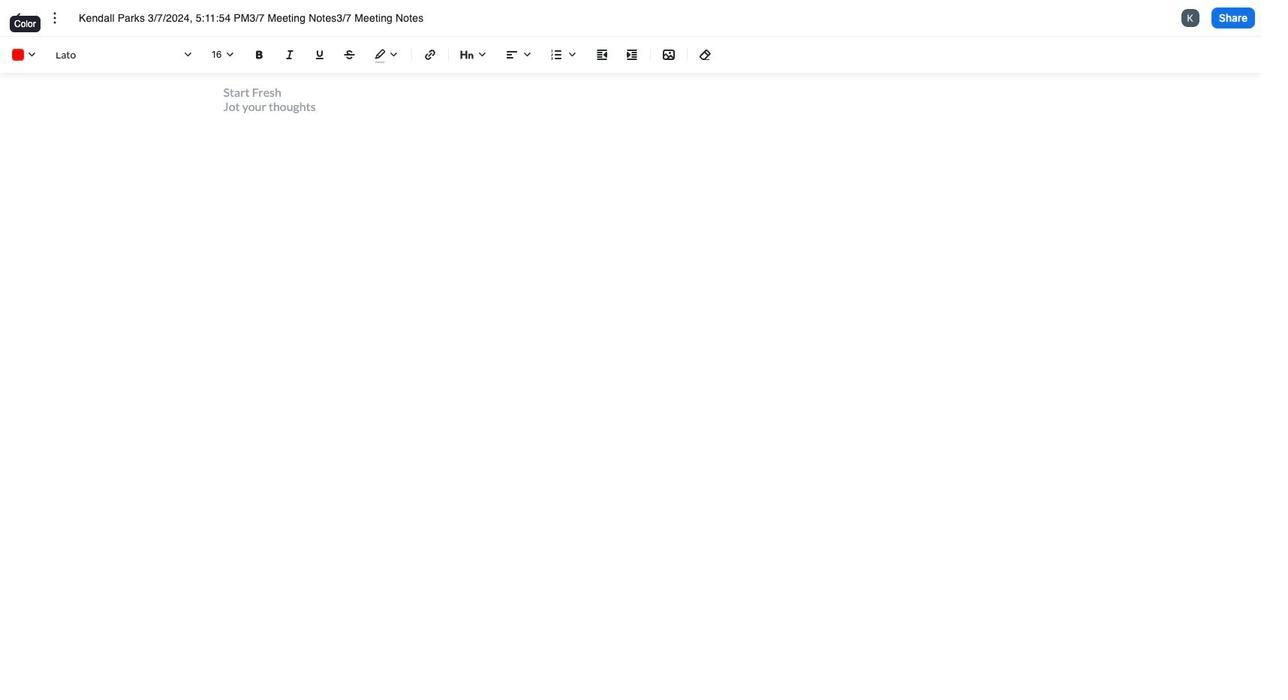 Task type: describe. For each thing, give the bounding box(es) containing it.
italic image
[[281, 46, 299, 64]]

all notes image
[[9, 9, 27, 27]]

link image
[[421, 46, 439, 64]]

underline image
[[311, 46, 329, 64]]

more image
[[46, 9, 64, 27]]



Task type: vqa. For each thing, say whether or not it's contained in the screenshot.
Text Field
yes



Task type: locate. For each thing, give the bounding box(es) containing it.
kendall parks image
[[1181, 9, 1199, 27]]

increase indent image
[[623, 46, 641, 64]]

bold image
[[251, 46, 269, 64]]

decrease indent image
[[593, 46, 611, 64]]

None text field
[[79, 10, 451, 26]]

insert image image
[[660, 46, 678, 64]]

strikethrough image
[[341, 46, 359, 64]]

tooltip
[[8, 14, 42, 43]]

clear style image
[[697, 46, 715, 64]]



